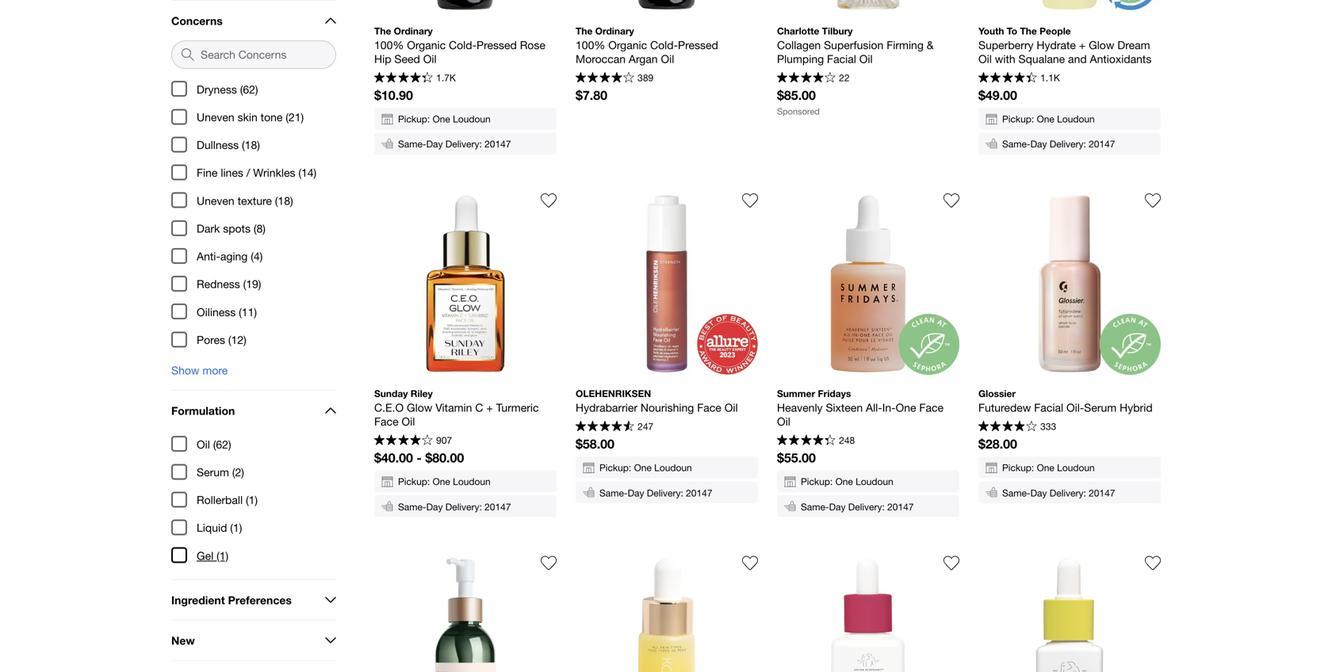 Task type: describe. For each thing, give the bounding box(es) containing it.
pickup: one loudoun for $58.00
[[600, 463, 692, 474]]

skin
[[238, 111, 258, 124]]

oil up serum (2)
[[197, 438, 210, 451]]

nourishing
[[641, 401, 694, 414]]

one for $40.00 - $80.00
[[433, 476, 450, 488]]

oiliness
[[197, 306, 236, 319]]

4 stars element for $85.00
[[777, 72, 836, 85]]

pressed for moroccan
[[678, 38, 718, 51]]

22
[[839, 72, 850, 83]]

247 reviews element
[[638, 421, 654, 432]]

turmeric
[[496, 401, 539, 414]]

organic for seed
[[407, 38, 446, 51]]

same-day delivery: 20147 for $55.00
[[801, 502, 914, 513]]

love drunk elephant - mini virgin marula luxury face oil image
[[1145, 556, 1161, 572]]

907
[[436, 435, 452, 446]]

oil inside the ordinary 100% organic cold-pressed moroccan argan oil
[[661, 52, 674, 65]]

ingredient preferences button
[[171, 581, 336, 620]]

pickup: one loudoun for $10.90
[[398, 113, 491, 125]]

day for $55.00
[[829, 502, 846, 513]]

pickup: for $49.00
[[1003, 113, 1035, 125]]

rose
[[520, 38, 546, 51]]

sunday riley - c.e.o glow vitamin c + turmeric face oil image
[[374, 193, 557, 375]]

20147 for $10.90
[[485, 138, 511, 150]]

pickup: for $58.00
[[600, 463, 632, 474]]

hip
[[374, 52, 391, 65]]

wrinkles
[[253, 166, 295, 179]]

oil inside youth to the people superberry hydrate + glow dream oil with squalane and antioxidants
[[979, 52, 992, 65]]

1.1k
[[1041, 72, 1060, 83]]

$85.00
[[777, 87, 816, 103]]

kora organics - mini noni glow face oil image
[[576, 556, 758, 673]]

dullness
[[197, 138, 239, 152]]

pores
[[197, 333, 225, 347]]

delivery: for $49.00
[[1050, 138, 1086, 150]]

$49.00
[[979, 87, 1018, 103]]

$80.00
[[425, 451, 464, 466]]

glow inside youth to the people superberry hydrate + glow dream oil with squalane and antioxidants
[[1089, 38, 1115, 51]]

one for $49.00
[[1037, 113, 1055, 125]]

new
[[171, 634, 195, 647]]

collagen
[[777, 38, 821, 51]]

0 horizontal spatial (18)
[[242, 138, 260, 152]]

dark
[[197, 222, 220, 235]]

4 stars element for $40.00 - $80.00
[[374, 435, 433, 448]]

futuredew
[[979, 401, 1031, 414]]

-
[[417, 451, 422, 466]]

loudoun for $55.00
[[856, 476, 894, 488]]

olehenriksen - hydrabarrier nourishing face oil image
[[576, 193, 758, 375]]

uneven for uneven skin tone (21)
[[197, 111, 235, 124]]

100% for argan
[[576, 38, 605, 51]]

delivery: for $58.00
[[647, 488, 684, 499]]

lines
[[221, 166, 243, 179]]

cold- for oil
[[650, 38, 678, 51]]

same-day delivery: 20147 for $28.00
[[1003, 488, 1116, 499]]

(1) for gel (1)
[[217, 550, 229, 563]]

1.1k reviews element
[[1041, 72, 1060, 83]]

charlotte
[[777, 25, 820, 36]]

fridays
[[818, 388, 851, 399]]

(21)
[[286, 111, 304, 124]]

same- for $55.00
[[801, 502, 829, 513]]

20147 for $40.00 - $80.00
[[485, 502, 511, 513]]

247
[[638, 421, 654, 432]]

formulation
[[171, 404, 235, 417]]

antioxidants
[[1090, 52, 1152, 65]]

pickup: for $28.00
[[1003, 463, 1035, 474]]

redness
[[197, 278, 240, 291]]

/
[[246, 166, 250, 179]]

day for $28.00
[[1031, 488, 1047, 499]]

uneven for uneven texture (18)
[[197, 194, 235, 207]]

1 horizontal spatial (18)
[[275, 194, 293, 207]]

+ for turmeric
[[486, 401, 493, 414]]

c
[[475, 401, 483, 414]]

ordinary for argan
[[595, 25, 634, 36]]

in-
[[883, 401, 896, 414]]

$10.90
[[374, 87, 413, 103]]

tilbury
[[822, 25, 853, 36]]

loudoun for $49.00
[[1057, 113, 1095, 125]]

rollerball
[[197, 494, 243, 507]]

oil inside "sunday riley c.e.o glow vitamin c + turmeric face oil"
[[402, 415, 415, 428]]

loudoun for $10.90
[[453, 113, 491, 125]]

oil inside olehenriksen hydrabarrier nourishing face oil
[[725, 401, 738, 414]]

dryness (62)
[[197, 83, 258, 96]]

(1) for rollerball (1)
[[246, 494, 258, 507]]

glossier
[[979, 388, 1016, 399]]

riley
[[411, 388, 433, 399]]

texture
[[238, 194, 272, 207]]

love olehenriksen - hydrabarrier nourishing face oil image
[[742, 193, 758, 209]]

one for $28.00
[[1037, 463, 1055, 474]]

ingredient
[[171, 594, 225, 607]]

facial inside glossier futuredew facial oil-serum hybrid
[[1035, 401, 1064, 414]]

same-day delivery: 20147 for $10.90
[[398, 138, 511, 150]]

heavenly
[[777, 401, 823, 414]]

formulation button
[[171, 391, 336, 431]]

pickup: one loudoun for $28.00
[[1003, 463, 1095, 474]]

389 reviews element
[[638, 72, 654, 83]]

+ for glow
[[1079, 38, 1086, 51]]

$7.80
[[576, 87, 608, 103]]

day for $10.90
[[426, 138, 443, 150]]

$28.00
[[979, 437, 1018, 452]]

face inside olehenriksen hydrabarrier nourishing face oil
[[697, 401, 722, 414]]

love glossier - futuredew facial oil-serum hybrid image
[[1145, 193, 1161, 209]]

sponsored
[[777, 106, 820, 116]]

hydrate
[[1037, 38, 1076, 51]]

pickup: one loudoun for $40.00 - $80.00
[[398, 476, 491, 488]]

sunday
[[374, 388, 408, 399]]

ingredient preferences
[[171, 594, 292, 607]]

same- for $28.00
[[1003, 488, 1031, 499]]

delivery: for $40.00 - $80.00
[[446, 502, 482, 513]]

(8)
[[254, 222, 266, 235]]

delivery: for $55.00
[[849, 502, 885, 513]]

same- for $40.00 - $80.00
[[398, 502, 426, 513]]

and
[[1068, 52, 1087, 65]]

gel
[[197, 550, 214, 563]]

dark spots (8)
[[197, 222, 266, 235]]

day for $58.00
[[628, 488, 644, 499]]

loudoun for $58.00
[[654, 463, 692, 474]]

argan
[[629, 52, 658, 65]]

1.7k reviews element
[[436, 72, 456, 83]]

show
[[171, 364, 199, 377]]

same- for $10.90
[[398, 138, 426, 150]]

pores (12)
[[197, 333, 246, 347]]

uneven texture (18)
[[197, 194, 293, 207]]

concerns element
[[168, 40, 339, 390]]

redness (19)
[[197, 278, 261, 291]]

pickup: for $55.00
[[801, 476, 833, 488]]

389
[[638, 72, 654, 83]]

248
[[839, 435, 855, 446]]

same- for $49.00
[[1003, 138, 1031, 150]]

glossier - futuredew facial oil-serum hybrid image
[[979, 193, 1161, 375]]

drunk elephant - mini virgin marula luxury face oil image
[[979, 556, 1161, 673]]

cold- for seed
[[449, 38, 477, 51]]

tone
[[261, 111, 283, 124]]

oil-
[[1067, 401, 1084, 414]]

spots
[[223, 222, 251, 235]]

907 reviews element
[[436, 435, 452, 446]]

love summer fridays - heavenly sixteen all-in-one face oil image
[[944, 193, 960, 209]]

anti-
[[197, 250, 220, 263]]

youth
[[979, 25, 1005, 36]]

show more
[[171, 364, 228, 377]]



Task type: locate. For each thing, give the bounding box(es) containing it.
0 horizontal spatial ordinary
[[394, 25, 433, 36]]

3 the from the left
[[1020, 25, 1037, 36]]

the up hip
[[374, 25, 391, 36]]

ordinary for hip
[[394, 25, 433, 36]]

pickup: for $40.00 - $80.00
[[398, 476, 430, 488]]

oil inside the ordinary 100% organic cold-pressed rose hip seed oil
[[423, 52, 437, 65]]

4 stars element up $40.00
[[374, 435, 433, 448]]

day down 247
[[628, 488, 644, 499]]

organic inside the ordinary 100% organic cold-pressed moroccan argan oil
[[609, 38, 647, 51]]

+ right the c
[[486, 401, 493, 414]]

pickup: down $55.00
[[801, 476, 833, 488]]

1 vertical spatial serum
[[197, 466, 229, 479]]

4 stars element
[[576, 72, 634, 85], [777, 72, 836, 85], [979, 421, 1037, 434], [374, 435, 433, 448]]

2 horizontal spatial (1)
[[246, 494, 258, 507]]

1.7k
[[436, 72, 456, 83]]

glow
[[1089, 38, 1115, 51], [407, 401, 433, 414]]

pickup: down $10.90
[[398, 113, 430, 125]]

same- down $49.00
[[1003, 138, 1031, 150]]

oil left with at the top right of the page
[[979, 52, 992, 65]]

one for $10.90
[[433, 113, 450, 125]]

pickup: one loudoun down 248
[[801, 476, 894, 488]]

moroccan
[[576, 52, 626, 65]]

same-day delivery: 20147 for $40.00 - $80.00
[[398, 502, 511, 513]]

the inside the ordinary 100% organic cold-pressed rose hip seed oil
[[374, 25, 391, 36]]

0 horizontal spatial organic
[[407, 38, 446, 51]]

2 uneven from the top
[[197, 194, 235, 207]]

0 horizontal spatial facial
[[827, 52, 857, 65]]

100% inside the ordinary 100% organic cold-pressed moroccan argan oil
[[576, 38, 605, 51]]

1 ordinary from the left
[[394, 25, 433, 36]]

1 the from the left
[[374, 25, 391, 36]]

oiliness (11)
[[197, 306, 257, 319]]

1 100% from the left
[[374, 38, 404, 51]]

face right the nourishing
[[697, 401, 722, 414]]

1 horizontal spatial the
[[576, 25, 593, 36]]

0 vertical spatial uneven
[[197, 111, 235, 124]]

face down 'c.e.o'
[[374, 415, 399, 428]]

(2)
[[232, 466, 244, 479]]

+ inside "sunday riley c.e.o glow vitamin c + turmeric face oil"
[[486, 401, 493, 414]]

firming
[[887, 38, 924, 51]]

loudoun down $80.00
[[453, 476, 491, 488]]

1 horizontal spatial organic
[[609, 38, 647, 51]]

serum inside glossier futuredew facial oil-serum hybrid
[[1084, 401, 1117, 414]]

pressed inside the ordinary 100% organic cold-pressed moroccan argan oil
[[678, 38, 718, 51]]

pickup: one loudoun for $55.00
[[801, 476, 894, 488]]

delivery: for $10.90
[[446, 138, 482, 150]]

uneven up dark
[[197, 194, 235, 207]]

248 reviews element
[[839, 435, 855, 446]]

4.5 stars element for $58.00
[[576, 421, 634, 434]]

0 horizontal spatial the
[[374, 25, 391, 36]]

$85.00 sponsored
[[777, 87, 820, 116]]

preferences
[[228, 594, 292, 607]]

one down 247
[[634, 463, 652, 474]]

one right all-
[[896, 401, 917, 414]]

1 uneven from the top
[[197, 111, 235, 124]]

0 horizontal spatial cold-
[[449, 38, 477, 51]]

4 stars element for $7.80
[[576, 72, 634, 85]]

one down $80.00
[[433, 476, 450, 488]]

serum
[[1084, 401, 1117, 414], [197, 466, 229, 479]]

facial
[[827, 52, 857, 65], [1035, 401, 1064, 414]]

(12)
[[228, 333, 246, 347]]

2 organic from the left
[[609, 38, 647, 51]]

$40.00 - $80.00
[[374, 451, 464, 466]]

0 vertical spatial (18)
[[242, 138, 260, 152]]

serum (2)
[[197, 466, 244, 479]]

0 vertical spatial +
[[1079, 38, 1086, 51]]

uneven down dryness
[[197, 111, 235, 124]]

4 stars element down moroccan
[[576, 72, 634, 85]]

one inside summer fridays heavenly sixteen all-in-one face oil
[[896, 401, 917, 414]]

gel (1)
[[197, 550, 229, 563]]

pressed for rose
[[477, 38, 517, 51]]

charlotte tilbury collagen superfusion firming & plumping facial oil
[[777, 25, 937, 65]]

one for $58.00
[[634, 463, 652, 474]]

same-day delivery: 20147 down 248 reviews element
[[801, 502, 914, 513]]

333
[[1041, 421, 1057, 432]]

aging
[[220, 250, 248, 263]]

oil (62)
[[197, 438, 231, 451]]

the for hip
[[374, 25, 391, 36]]

333 reviews element
[[1041, 421, 1057, 432]]

plumping
[[777, 52, 824, 65]]

pickup: down $58.00
[[600, 463, 632, 474]]

superfusion
[[824, 38, 884, 51]]

(18) right texture
[[275, 194, 293, 207]]

2 horizontal spatial the
[[1020, 25, 1037, 36]]

0 horizontal spatial (1)
[[217, 550, 229, 563]]

(62) up uneven skin tone (21)
[[240, 83, 258, 96]]

summer
[[777, 388, 816, 399]]

same- down $28.00 on the bottom
[[1003, 488, 1031, 499]]

oil
[[423, 52, 437, 65], [661, 52, 674, 65], [860, 52, 873, 65], [979, 52, 992, 65], [725, 401, 738, 414], [402, 415, 415, 428], [777, 415, 791, 428], [197, 438, 210, 451]]

loudoun for $40.00 - $80.00
[[453, 476, 491, 488]]

pickup: one loudoun down 247
[[600, 463, 692, 474]]

pickup:
[[398, 113, 430, 125], [1003, 113, 1035, 125], [600, 463, 632, 474], [1003, 463, 1035, 474], [398, 476, 430, 488], [801, 476, 833, 488]]

2 pressed from the left
[[678, 38, 718, 51]]

1 horizontal spatial facial
[[1035, 401, 1064, 414]]

pressed left rose
[[477, 38, 517, 51]]

face right in-
[[920, 401, 944, 414]]

olehenriksen hydrabarrier nourishing face oil
[[576, 388, 738, 414]]

pickup: one loudoun down 1.1k reviews element
[[1003, 113, 1095, 125]]

4.5 stars element up $58.00
[[576, 421, 634, 434]]

sunday riley c.e.o glow vitamin c + turmeric face oil
[[374, 388, 542, 428]]

same-day delivery: 20147 down 247 reviews 'element'
[[600, 488, 713, 499]]

1 horizontal spatial serum
[[1084, 401, 1117, 414]]

c.e.o
[[374, 401, 404, 414]]

delivery:
[[446, 138, 482, 150], [1050, 138, 1086, 150], [647, 488, 684, 499], [1050, 488, 1086, 499], [446, 502, 482, 513], [849, 502, 885, 513]]

pressed
[[477, 38, 517, 51], [678, 38, 718, 51]]

the inside the ordinary 100% organic cold-pressed moroccan argan oil
[[576, 25, 593, 36]]

concerns button
[[171, 1, 336, 40]]

same-day delivery: 20147 down the 1.7k reviews element
[[398, 138, 511, 150]]

biossance - 100% sugarcane squalane oil image
[[374, 556, 557, 673]]

loudoun down 1.7k
[[453, 113, 491, 125]]

drunk elephant - a-gloei™ retinol oil image
[[777, 556, 960, 673]]

the right to
[[1020, 25, 1037, 36]]

0 vertical spatial facial
[[827, 52, 857, 65]]

100% up moroccan
[[576, 38, 605, 51]]

(62)
[[240, 83, 258, 96], [213, 438, 231, 451]]

ordinary up seed
[[394, 25, 433, 36]]

ordinary up moroccan
[[595, 25, 634, 36]]

glossier futuredew facial oil-serum hybrid
[[979, 388, 1153, 414]]

day down 248 reviews element
[[829, 502, 846, 513]]

2 cold- from the left
[[650, 38, 678, 51]]

&
[[927, 38, 934, 51]]

pressed inside the ordinary 100% organic cold-pressed rose hip seed oil
[[477, 38, 517, 51]]

1 vertical spatial (62)
[[213, 438, 231, 451]]

pickup: down $49.00
[[1003, 113, 1035, 125]]

uneven skin tone (21)
[[197, 111, 304, 124]]

4.5 stars element for $10.90
[[374, 72, 433, 85]]

day down 333
[[1031, 488, 1047, 499]]

(1) right liquid
[[230, 522, 242, 535]]

fine lines / wrinkles (14)
[[197, 166, 317, 179]]

(11)
[[239, 306, 257, 319]]

4.5 stars element up $55.00
[[777, 435, 836, 448]]

100% inside the ordinary 100% organic cold-pressed rose hip seed oil
[[374, 38, 404, 51]]

4.5 stars element
[[374, 72, 433, 85], [979, 72, 1037, 85], [576, 421, 634, 434], [777, 435, 836, 448]]

20147
[[485, 138, 511, 150], [1089, 138, 1116, 150], [686, 488, 713, 499], [1089, 488, 1116, 499], [485, 502, 511, 513], [888, 502, 914, 513]]

1 pressed from the left
[[477, 38, 517, 51]]

(62) for oil (62)
[[213, 438, 231, 451]]

4.5 stars element up $10.90
[[374, 72, 433, 85]]

love kora organics - mini noni glow face oil image
[[742, 556, 758, 572]]

oil right the nourishing
[[725, 401, 738, 414]]

loudoun down 1.1k reviews element
[[1057, 113, 1095, 125]]

0 horizontal spatial (62)
[[213, 438, 231, 451]]

oil inside charlotte tilbury collagen superfusion firming & plumping facial oil
[[860, 52, 873, 65]]

22 reviews element
[[839, 72, 850, 83]]

pickup: one loudoun for $49.00
[[1003, 113, 1095, 125]]

oil inside summer fridays heavenly sixteen all-in-one face oil
[[777, 415, 791, 428]]

oil right seed
[[423, 52, 437, 65]]

1 horizontal spatial glow
[[1089, 38, 1115, 51]]

delivery: for $28.00
[[1050, 488, 1086, 499]]

delivery: down $80.00
[[446, 502, 482, 513]]

organic up seed
[[407, 38, 446, 51]]

glow down riley
[[407, 401, 433, 414]]

(62) for dryness (62)
[[240, 83, 258, 96]]

1 horizontal spatial (1)
[[230, 522, 242, 535]]

$40.00
[[374, 451, 413, 466]]

1 organic from the left
[[407, 38, 446, 51]]

4.5 stars element up $49.00
[[979, 72, 1037, 85]]

concerns
[[171, 14, 223, 27]]

pickup: for $10.90
[[398, 113, 430, 125]]

0 horizontal spatial serum
[[197, 466, 229, 479]]

Search Concerns search field
[[194, 41, 336, 68]]

day down 1.1k
[[1031, 138, 1047, 150]]

glow inside "sunday riley c.e.o glow vitamin c + turmeric face oil"
[[407, 401, 433, 414]]

face inside "sunday riley c.e.o glow vitamin c + turmeric face oil"
[[374, 415, 399, 428]]

one down 1.7k
[[433, 113, 450, 125]]

facial down superfusion on the right top of the page
[[827, 52, 857, 65]]

20147 for $55.00
[[888, 502, 914, 513]]

oil down 'c.e.o'
[[402, 415, 415, 428]]

serum left hybrid
[[1084, 401, 1117, 414]]

ordinary inside the ordinary 100% organic cold-pressed rose hip seed oil
[[394, 25, 433, 36]]

same-day delivery: 20147 down 1.1k
[[1003, 138, 1116, 150]]

1 vertical spatial (18)
[[275, 194, 293, 207]]

pickup: one loudoun
[[398, 113, 491, 125], [1003, 113, 1095, 125], [600, 463, 692, 474], [1003, 463, 1095, 474], [398, 476, 491, 488], [801, 476, 894, 488]]

0 vertical spatial glow
[[1089, 38, 1115, 51]]

loudoun
[[453, 113, 491, 125], [1057, 113, 1095, 125], [654, 463, 692, 474], [1057, 463, 1095, 474], [453, 476, 491, 488], [856, 476, 894, 488]]

1 horizontal spatial cold-
[[650, 38, 678, 51]]

the ordinary 100% organic cold-pressed moroccan argan oil
[[576, 25, 722, 65]]

cold- up argan
[[650, 38, 678, 51]]

(19)
[[243, 278, 261, 291]]

0 horizontal spatial face
[[374, 415, 399, 428]]

hydrabarrier
[[576, 401, 638, 414]]

seed
[[395, 52, 420, 65]]

same-day delivery: 20147 for $49.00
[[1003, 138, 1116, 150]]

2 horizontal spatial face
[[920, 401, 944, 414]]

the inside youth to the people superberry hydrate + glow dream oil with squalane and antioxidants
[[1020, 25, 1037, 36]]

1 horizontal spatial +
[[1079, 38, 1086, 51]]

same- down $10.90
[[398, 138, 426, 150]]

squalane
[[1019, 52, 1065, 65]]

0 horizontal spatial +
[[486, 401, 493, 414]]

to
[[1007, 25, 1018, 36]]

2 100% from the left
[[576, 38, 605, 51]]

(1) right gel
[[217, 550, 229, 563]]

love drunk elephant - a-gloei™ retinol oil image
[[944, 556, 960, 572]]

dream
[[1118, 38, 1151, 51]]

rollerball (1)
[[197, 494, 258, 507]]

4 stars element for $28.00
[[979, 421, 1037, 434]]

day for $49.00
[[1031, 138, 1047, 150]]

loudoun down all-
[[856, 476, 894, 488]]

day down the 1.7k reviews element
[[426, 138, 443, 150]]

hybrid
[[1120, 401, 1153, 414]]

1 vertical spatial glow
[[407, 401, 433, 414]]

oil down heavenly
[[777, 415, 791, 428]]

same- down -
[[398, 502, 426, 513]]

serum left (2)
[[197, 466, 229, 479]]

(62) inside concerns element
[[240, 83, 258, 96]]

oil right argan
[[661, 52, 674, 65]]

(62) up serum (2)
[[213, 438, 231, 451]]

sixteen
[[826, 401, 863, 414]]

pickup: down -
[[398, 476, 430, 488]]

1 horizontal spatial face
[[697, 401, 722, 414]]

anti-aging (4)
[[197, 250, 263, 263]]

delivery: down 1.1k
[[1050, 138, 1086, 150]]

the up moroccan
[[576, 25, 593, 36]]

glow up antioxidants at top right
[[1089, 38, 1115, 51]]

100%
[[374, 38, 404, 51], [576, 38, 605, 51]]

pickup: one loudoun down 1.7k
[[398, 113, 491, 125]]

same-
[[398, 138, 426, 150], [1003, 138, 1031, 150], [600, 488, 628, 499], [1003, 488, 1031, 499], [398, 502, 426, 513], [801, 502, 829, 513]]

organic up argan
[[609, 38, 647, 51]]

people
[[1040, 25, 1071, 36]]

delivery: down 247
[[647, 488, 684, 499]]

1 horizontal spatial pressed
[[678, 38, 718, 51]]

one down 333
[[1037, 463, 1055, 474]]

all-
[[866, 401, 883, 414]]

0 horizontal spatial glow
[[407, 401, 433, 414]]

day down $80.00
[[426, 502, 443, 513]]

charlotte tilbury - collagen superfusion firming & plumping facial oil image
[[777, 0, 960, 12]]

the ordinary 100% organic cold-pressed rose hip seed oil
[[374, 25, 549, 65]]

one for $55.00
[[836, 476, 853, 488]]

2 vertical spatial (1)
[[217, 550, 229, 563]]

love biossance - 100% sugarcane squalane oil image
[[541, 556, 557, 572]]

cold- inside the ordinary 100% organic cold-pressed rose hip seed oil
[[449, 38, 477, 51]]

loudoun down the nourishing
[[654, 463, 692, 474]]

same-day delivery: 20147 down 333 reviews element
[[1003, 488, 1116, 499]]

0 vertical spatial serum
[[1084, 401, 1117, 414]]

loudoun down oil- on the bottom right
[[1057, 463, 1095, 474]]

4 stars element up $85.00
[[777, 72, 836, 85]]

delivery: down 248 reviews element
[[849, 502, 885, 513]]

1 vertical spatial +
[[486, 401, 493, 414]]

cold- inside the ordinary 100% organic cold-pressed moroccan argan oil
[[650, 38, 678, 51]]

organic for oil
[[609, 38, 647, 51]]

pressed down the ordinary - 100% organic cold-pressed moroccan argan oil image
[[678, 38, 718, 51]]

youth to the people - superberry hydrate + glow dream oil with squalane and antioxidants image
[[979, 0, 1161, 12]]

the ordinary - 100% organic cold-pressed rose hip seed oil image
[[374, 0, 557, 12]]

+
[[1079, 38, 1086, 51], [486, 401, 493, 414]]

0 vertical spatial (62)
[[240, 83, 258, 96]]

one
[[433, 113, 450, 125], [1037, 113, 1055, 125], [896, 401, 917, 414], [634, 463, 652, 474], [1037, 463, 1055, 474], [433, 476, 450, 488], [836, 476, 853, 488]]

20147 for $58.00
[[686, 488, 713, 499]]

pickup: one loudoun down 333
[[1003, 463, 1095, 474]]

4 stars element up $28.00 on the bottom
[[979, 421, 1037, 434]]

20147 for $49.00
[[1089, 138, 1116, 150]]

facial inside charlotte tilbury collagen superfusion firming & plumping facial oil
[[827, 52, 857, 65]]

1 vertical spatial facial
[[1035, 401, 1064, 414]]

4.5 stars element for $49.00
[[979, 72, 1037, 85]]

one down 1.1k reviews element
[[1037, 113, 1055, 125]]

dryness
[[197, 83, 237, 96]]

1 vertical spatial (1)
[[230, 522, 242, 535]]

(1) for liquid (1)
[[230, 522, 242, 535]]

cold- up the 1.7k reviews element
[[449, 38, 477, 51]]

(14)
[[299, 166, 317, 179]]

2 the from the left
[[576, 25, 593, 36]]

organic inside the ordinary 100% organic cold-pressed rose hip seed oil
[[407, 38, 446, 51]]

same-day delivery: 20147 down $80.00
[[398, 502, 511, 513]]

1 horizontal spatial (62)
[[240, 83, 258, 96]]

100% up hip
[[374, 38, 404, 51]]

100% for hip
[[374, 38, 404, 51]]

one down 248 reviews element
[[836, 476, 853, 488]]

same-day delivery: 20147 for $58.00
[[600, 488, 713, 499]]

uneven
[[197, 111, 235, 124], [197, 194, 235, 207]]

$58.00
[[576, 437, 615, 452]]

2 ordinary from the left
[[595, 25, 634, 36]]

day for $40.00 - $80.00
[[426, 502, 443, 513]]

vitamin
[[436, 401, 472, 414]]

1 cold- from the left
[[449, 38, 477, 51]]

(1) right rollerball
[[246, 494, 258, 507]]

4.5 stars element for $55.00
[[777, 435, 836, 448]]

1 vertical spatial uneven
[[197, 194, 235, 207]]

0 vertical spatial (1)
[[246, 494, 258, 507]]

delivery: down 333
[[1050, 488, 1086, 499]]

ordinary inside the ordinary 100% organic cold-pressed moroccan argan oil
[[595, 25, 634, 36]]

organic
[[407, 38, 446, 51], [609, 38, 647, 51]]

loudoun for $28.00
[[1057, 463, 1095, 474]]

same- down $55.00
[[801, 502, 829, 513]]

pickup: down $28.00 on the bottom
[[1003, 463, 1035, 474]]

olehenriksen
[[576, 388, 651, 399]]

$55.00
[[777, 451, 816, 466]]

love sunday riley - c.e.o glow vitamin c + turmeric face oil image
[[541, 193, 557, 209]]

0 horizontal spatial 100%
[[374, 38, 404, 51]]

delivery: down the 1.7k reviews element
[[446, 138, 482, 150]]

face inside summer fridays heavenly sixteen all-in-one face oil
[[920, 401, 944, 414]]

+ inside youth to the people superberry hydrate + glow dream oil with squalane and antioxidants
[[1079, 38, 1086, 51]]

youth to the people superberry hydrate + glow dream oil with squalane and antioxidants
[[979, 25, 1154, 65]]

20147 for $28.00
[[1089, 488, 1116, 499]]

summer fridays - heavenly sixteen all-in-one face oil image
[[777, 193, 960, 375]]

same- for $58.00
[[600, 488, 628, 499]]

oil down superfusion on the right top of the page
[[860, 52, 873, 65]]

1 horizontal spatial ordinary
[[595, 25, 634, 36]]

liquid (1)
[[197, 522, 242, 535]]

the ordinary - 100% organic cold-pressed moroccan argan oil image
[[576, 0, 758, 12]]

+ up and
[[1079, 38, 1086, 51]]

1 horizontal spatial 100%
[[576, 38, 605, 51]]

0 horizontal spatial pressed
[[477, 38, 517, 51]]

the for argan
[[576, 25, 593, 36]]

more
[[203, 364, 228, 377]]

pickup: one loudoun down $80.00
[[398, 476, 491, 488]]

facial up 333
[[1035, 401, 1064, 414]]

(18) down uneven skin tone (21)
[[242, 138, 260, 152]]

same- down $58.00
[[600, 488, 628, 499]]



Task type: vqa. For each thing, say whether or not it's contained in the screenshot.
4 stars element for $85.00
yes



